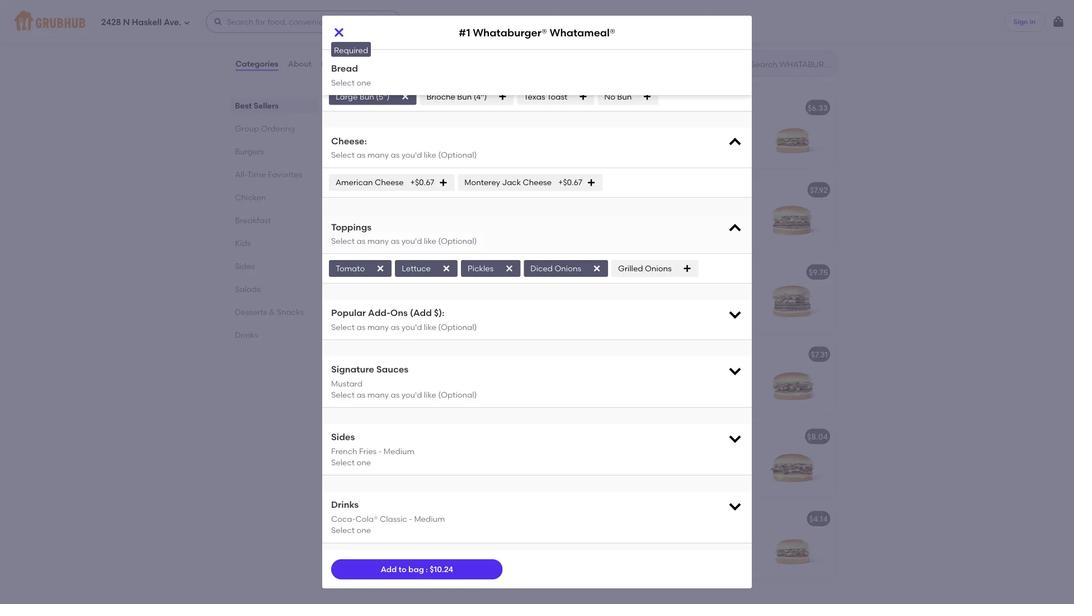 Task type: locate. For each thing, give the bounding box(es) containing it.
0 horizontal spatial burgers
[[235, 147, 264, 156]]

0 horizontal spatial +$0.67
[[410, 178, 434, 187]]

(optional) down $):
[[438, 322, 477, 332]]

1 vertical spatial best seller
[[356, 174, 390, 182]]

2 what's on it: large bun (5"), large beef patty (5") (3), tomato (regular), lettuce (regular), pickles (regular), diced onions (regular), mustard (regular) from the left
[[600, 283, 738, 338]]

patty
[[619, 130, 639, 140], [619, 212, 639, 222], [368, 215, 388, 224], [368, 295, 388, 304], [619, 295, 639, 304], [368, 541, 388, 551], [619, 541, 639, 551]]

(5") down #2 double meat whataburger®
[[641, 212, 654, 222]]

0 vertical spatial burgers
[[340, 69, 386, 83]]

what's for #7 whataburger jr.® whatameal®
[[349, 530, 375, 539]]

bread down the required
[[331, 63, 358, 74]]

select inside the 'toppings select as many as you'd like (optional)'
[[331, 236, 355, 246]]

4 one from the top
[[357, 526, 371, 535]]

it: inside 'what's on it: large bun (5"), large beef patty (5") (1), tomato (regular), lettuce (regular), pickles (regular), diced onions (regular), mustard (regular)'
[[641, 119, 648, 128]]

lettuce for #7 whataburger jr.® whatameal®
[[349, 553, 378, 562]]

2 onions, from the left
[[654, 19, 682, 29]]

0 vertical spatial medium
[[384, 447, 415, 456]]

4 select from the top
[[331, 236, 355, 246]]

large bun (5")
[[336, 92, 390, 101]]

(5"), inside 'what's on it: large bun (5"), large beef patty (5") (1), tomato (regular), lettuce (regular), pickles (regular), diced onions (regular), mustard (regular)'
[[690, 119, 706, 128]]

double for #2 double meat whataburger® whatameal®
[[361, 187, 388, 197]]

0 horizontal spatial #2
[[349, 187, 359, 197]]

0 horizontal spatial triple
[[361, 267, 382, 277]]

1 horizontal spatial (2),
[[656, 212, 668, 222]]

double for #2 double meat whataburger®
[[612, 185, 639, 195]]

1 horizontal spatial -
[[409, 514, 412, 524]]

3 like from the top
[[424, 322, 436, 332]]

sides for sides
[[235, 261, 255, 271]]

mustard
[[380, 19, 411, 29], [684, 19, 715, 29], [691, 153, 722, 162], [691, 235, 722, 245], [441, 237, 472, 247], [441, 317, 472, 327], [691, 317, 722, 327], [331, 379, 362, 388], [441, 564, 472, 574], [691, 564, 722, 574]]

many
[[367, 150, 389, 160], [367, 236, 389, 246], [367, 322, 389, 332], [367, 390, 389, 400]]

0 horizontal spatial jalapeño
[[361, 350, 398, 359]]

0 horizontal spatial ketchup
[[371, 30, 403, 40]]

(3),
[[405, 295, 417, 304], [656, 295, 668, 304]]

lettuce for #2 double meat whataburger® whatameal®
[[349, 226, 378, 235]]

on inside what's on it: double meat whataburger® (10), tomato, lettuce, pickles, diced onions, mustard (4oz), mayonnaise (4oz), ketchup (4oz)
[[628, 0, 639, 6]]

#2 right $11.94 +
[[600, 185, 610, 195]]

(regular) for #2 double meat whataburger®
[[600, 246, 635, 256]]

meat
[[679, 0, 699, 6], [641, 185, 661, 195], [390, 187, 410, 197], [384, 267, 404, 277], [635, 267, 655, 277]]

1 vertical spatial seller
[[372, 174, 390, 182]]

1 vertical spatial sides
[[331, 432, 355, 443]]

cheese for #5 bacon & cheese whataburger® whatameal®
[[396, 432, 425, 441]]

0 horizontal spatial (10),
[[457, 0, 472, 6]]

- right fries
[[378, 447, 382, 456]]

what's for #2 double meat whataburger®
[[600, 201, 626, 211]]

texas
[[524, 92, 545, 101]]

like down $):
[[424, 322, 436, 332]]

select inside cheese: select as many as you'd like (optional)
[[331, 150, 355, 160]]

2 jalapeño from the left
[[612, 350, 649, 359]]

0 vertical spatial drinks
[[235, 330, 258, 340]]

patty for #3 triple meat whataburger® whatameal®
[[368, 295, 388, 304]]

you'd inside the 'toppings select as many as you'd like (optional)'
[[401, 236, 422, 246]]

1 horizontal spatial double
[[612, 185, 639, 195]]

(1),
[[656, 130, 666, 140], [405, 541, 415, 551], [656, 541, 666, 551]]

2 horizontal spatial double
[[650, 0, 677, 6]]

2 triple from the left
[[612, 267, 633, 277]]

$11.58
[[553, 350, 575, 359]]

sides up french at bottom left
[[331, 432, 355, 443]]

#3 left "grilled"
[[600, 267, 610, 277]]

1 horizontal spatial triple
[[612, 267, 633, 277]]

Search WHATABURGER search field
[[750, 59, 835, 69]]

0 horizontal spatial what's on it: small bun (4"), small beef patty (4") (1), tomato (regular), lettuce (regular), pickles (regular), diced onions (regular), mustard (regular)
[[349, 530, 485, 585]]

(4oz),
[[413, 19, 433, 29], [717, 19, 738, 29], [349, 30, 369, 40], [647, 30, 668, 40]]

1 lettuce, from the left
[[382, 8, 413, 17]]

- inside drinks coca-cola® classic - medium select one
[[409, 514, 412, 524]]

1 best seller from the top
[[356, 91, 390, 100]]

(5") down american cheese on the top left of the page
[[390, 215, 404, 224]]

1 horizontal spatial what's on it: small bun (4"), small beef patty (4") (1), tomato (regular), lettuce (regular), pickles (regular), diced onions (regular), mustard (regular)
[[600, 530, 736, 585]]

as down the signature
[[357, 390, 365, 400]]

1 vertical spatial mayonnaise
[[600, 30, 646, 40]]

#3 triple meat whataburger® image
[[751, 260, 835, 333]]

1 vertical spatial best
[[235, 101, 252, 110]]

#1 whataburger® whatameal® image
[[500, 95, 584, 168]]

(5"), for #2 double meat whataburger® whatameal®
[[440, 203, 455, 213]]

0 horizontal spatial $10.24
[[430, 565, 453, 574]]

1 one from the top
[[357, 64, 371, 74]]

seller for double
[[372, 174, 390, 182]]

(5") down #3 triple meat whataburger®
[[641, 295, 654, 304]]

like inside cheese: select as many as you'd like (optional)
[[424, 150, 436, 160]]

it: inside what's on it: double meat whataburger® (10), tomato, lettuce, pickles, diced onions, mustard (4oz), mayonnaise (4oz), ketchup (4oz)
[[641, 0, 648, 6]]

1 horizontal spatial #5
[[600, 432, 610, 441]]

1 select from the top
[[331, 64, 355, 74]]

lettuce for #3 triple meat whataburger®
[[600, 306, 629, 315]]

group ordering tab
[[235, 123, 313, 134]]

1 bacon from the left
[[361, 432, 386, 441]]

onions
[[624, 153, 650, 162], [624, 235, 650, 245], [373, 237, 400, 247], [555, 264, 581, 273], [645, 264, 672, 273], [373, 317, 400, 327], [624, 317, 650, 327], [373, 564, 400, 574], [624, 564, 650, 574]]

1 horizontal spatial what's on it: large bun (5"), large beef patty (5") (3), tomato (regular), lettuce (regular), pickles (regular), diced onions (regular), mustard (regular)
[[600, 283, 738, 338]]

1 many from the top
[[367, 150, 389, 160]]

texas toast
[[524, 92, 567, 101]]

(3), up '(add'
[[405, 295, 417, 304]]

2 seller from the top
[[372, 174, 390, 182]]

$6.33
[[808, 103, 828, 112]]

on for #3 triple meat whataburger®
[[628, 283, 639, 293]]

best left sellers
[[235, 101, 252, 110]]

lettuce inside 'what's on it: large bun (5"), large beef patty (5") (1), tomato (regular), lettuce (regular), pickles (regular), diced onions (regular), mustard (regular)'
[[600, 142, 629, 151]]

#1 whataburger® whatameal®
[[459, 26, 615, 39], [349, 105, 468, 115]]

1 horizontal spatial ketchup
[[670, 30, 701, 40]]

max
[[341, 8, 357, 17]]

(4")
[[474, 92, 487, 101], [390, 541, 403, 551], [641, 541, 654, 551]]

drinks for drinks
[[235, 330, 258, 340]]

0 vertical spatial pickles,
[[415, 8, 443, 17]]

1 ketchup from the left
[[371, 30, 403, 40]]

+$0.67
[[410, 178, 434, 187], [558, 178, 582, 187]]

beef inside 'what's on it: large bun (5"), large beef patty (5") (1), tomato (regular), lettuce (regular), pickles (regular), diced onions (regular), mustard (regular)'
[[600, 130, 617, 140]]

& for #5 bacon & cheese whataburger®
[[639, 432, 645, 441]]

bread down 10 max
[[331, 49, 358, 60]]

2 + from the top
[[575, 185, 579, 195]]

best seller down cheese: select as many as you'd like (optional)
[[356, 174, 390, 182]]

(optional) inside popular add-ons (add $): select as many as you'd like (optional)
[[438, 322, 477, 332]]

1 small from the left
[[399, 530, 420, 539]]

it: for #1 whataburger®
[[641, 119, 648, 128]]

1 horizontal spatial (10),
[[657, 8, 672, 17]]

like up #2 double meat whataburger® whatameal® on the left top of page
[[424, 150, 436, 160]]

many down sauces
[[367, 390, 389, 400]]

select inside drinks coca-cola® classic - medium select one
[[331, 526, 355, 535]]

one down cola®
[[357, 526, 371, 535]]

group ordering
[[235, 124, 295, 133]]

fries
[[359, 447, 377, 456]]

#7 whataburger jr.® whatameal® image
[[500, 507, 584, 579]]

0 horizontal spatial lettuce,
[[382, 8, 413, 17]]

2 best seller from the top
[[356, 174, 390, 182]]

1 horizontal spatial +$0.67
[[558, 178, 582, 187]]

(optional) up the #3 triple meat whataburger® whatameal®
[[438, 236, 477, 246]]

(5"), for #1 whataburger®
[[690, 119, 706, 128]]

patty for #2 double meat whataburger®
[[619, 212, 639, 222]]

whataburger®
[[399, 0, 455, 6], [600, 8, 655, 17], [473, 26, 547, 39], [610, 103, 667, 112], [360, 105, 416, 115], [663, 185, 719, 195], [412, 187, 468, 197], [406, 267, 462, 277], [657, 267, 713, 277], [439, 350, 495, 359], [689, 350, 746, 359], [427, 432, 483, 441], [677, 432, 733, 441]]

sign in button
[[1004, 12, 1045, 32]]

0 horizontal spatial (4oz)
[[405, 30, 423, 40]]

(2), down #2 double meat whataburger®
[[656, 212, 668, 222]]

reviews
[[321, 59, 352, 68]]

1 (3), from the left
[[405, 295, 417, 304]]

select down coca-
[[331, 526, 355, 535]]

#2 for #2 double meat whataburger®
[[600, 185, 610, 195]]

what's inside 'what's on it: large bun (5"), large beef patty (5") (1), tomato (regular), lettuce (regular), pickles (regular), diced onions (regular), mustard (regular)'
[[600, 119, 626, 128]]

2 you'd from the top
[[401, 236, 422, 246]]

1 triple from the left
[[361, 267, 382, 277]]

seller
[[372, 91, 390, 100], [372, 174, 390, 182]]

what's for #1 whataburger®
[[600, 119, 626, 128]]

2 ketchup from the left
[[670, 30, 701, 40]]

what's on it: large bun (5"), large beef patty (5") (2), tomato (regular), lettuce (regular), pickles (regular), diced onions (regular), mustard (regular) down #2 double meat whataburger®
[[600, 201, 738, 256]]

onions, inside what's on it: whataburger® (10), tomato, lettuce, pickles, diced onions, mustard (4oz), mayonnaise (4oz), ketchup (4oz)
[[349, 19, 378, 29]]

mustard inside what's on it: double meat whataburger® (10), tomato, lettuce, pickles, diced onions, mustard (4oz), mayonnaise (4oz), ketchup (4oz)
[[684, 19, 715, 29]]

select down the required
[[331, 64, 355, 74]]

best for #2
[[356, 174, 370, 182]]

1 #5 from the left
[[349, 432, 359, 441]]

pickles inside 'what's on it: large bun (5"), large beef patty (5") (1), tomato (regular), lettuce (regular), pickles (regular), diced onions (regular), mustard (regular)'
[[669, 142, 695, 151]]

2 (4oz) from the left
[[703, 30, 722, 40]]

onions for #2 double meat whataburger® whatameal®
[[373, 237, 400, 247]]

&
[[269, 307, 275, 317], [400, 350, 406, 359], [651, 350, 657, 359], [388, 432, 394, 441], [639, 432, 645, 441]]

(10),
[[457, 0, 472, 6], [657, 8, 672, 17]]

3 (optional) from the top
[[438, 322, 477, 332]]

all-time favorites tab
[[235, 168, 313, 180]]

(1), inside 'what's on it: large bun (5"), large beef patty (5") (1), tomato (regular), lettuce (regular), pickles (regular), diced onions (regular), mustard (regular)'
[[656, 130, 666, 140]]

0 horizontal spatial double
[[361, 187, 388, 197]]

whataburger® inside what's on it: double meat whataburger® (10), tomato, lettuce, pickles, diced onions, mustard (4oz), mayonnaise (4oz), ketchup (4oz)
[[600, 8, 655, 17]]

2 #4 from the left
[[600, 350, 610, 359]]

#5 bacon & cheese whataburger® whatameal® button
[[342, 424, 584, 497]]

1 you'd from the top
[[401, 150, 422, 160]]

#3 up popular
[[349, 267, 359, 277]]

0 horizontal spatial -
[[378, 447, 382, 456]]

0 horizontal spatial pickles,
[[415, 8, 443, 17]]

1 horizontal spatial onions,
[[654, 19, 682, 29]]

2 (optional) from the top
[[438, 236, 477, 246]]

like
[[424, 150, 436, 160], [424, 236, 436, 246], [424, 322, 436, 332], [424, 390, 436, 400]]

(4oz) inside what's on it: whataburger® (10), tomato, lettuce, pickles, diced onions, mustard (4oz), mayonnaise (4oz), ketchup (4oz)
[[405, 30, 423, 40]]

pickles for #3 triple meat whataburger® whatameal®
[[419, 306, 445, 315]]

2 many from the top
[[367, 236, 389, 246]]

0 vertical spatial best seller
[[356, 91, 390, 100]]

0 horizontal spatial sides
[[235, 261, 255, 271]]

1 horizontal spatial $10.24
[[551, 103, 575, 112]]

10
[[331, 8, 339, 17]]

1 horizontal spatial what's on it: large bun (5"), large beef patty (5") (2), tomato (regular), lettuce (regular), pickles (regular), diced onions (regular), mustard (regular)
[[600, 201, 738, 256]]

best seller
[[356, 91, 390, 100], [356, 174, 390, 182]]

select down the cheese:
[[331, 150, 355, 160]]

burgers up the large bun (5")
[[340, 69, 386, 83]]

#2 double meat whataburger® whatameal® image
[[500, 178, 584, 250]]

patty inside 'what's on it: large bun (5"), large beef patty (5") (1), tomato (regular), lettuce (regular), pickles (regular), diced onions (regular), mustard (regular)'
[[619, 130, 639, 140]]

best seller for double
[[356, 174, 390, 182]]

1 horizontal spatial pickles,
[[600, 19, 628, 29]]

10 double meat whataburger® box image
[[751, 0, 835, 46]]

cheese for #4 jalapeño & cheese whataburger® whatameal®
[[408, 350, 437, 359]]

like inside signature sauces mustard select as many as you'd like (optional)
[[424, 390, 436, 400]]

1 horizontal spatial (4oz)
[[703, 30, 722, 40]]

medium right classic
[[414, 514, 445, 524]]

8 select from the top
[[331, 526, 355, 535]]

medium
[[384, 447, 415, 456], [414, 514, 445, 524]]

1 horizontal spatial bacon
[[612, 432, 637, 441]]

pickles
[[669, 142, 695, 151], [669, 224, 695, 233], [419, 226, 445, 235], [468, 264, 494, 273], [419, 306, 445, 315], [669, 306, 695, 315], [419, 553, 445, 562], [669, 553, 695, 562]]

select down toppings
[[331, 236, 355, 246]]

select down reviews
[[331, 78, 355, 87]]

many up american cheese on the top left of the page
[[367, 150, 389, 160]]

beef for #3 triple meat whataburger®
[[600, 295, 617, 304]]

10 whataburger® box image
[[500, 0, 584, 46]]

it: for #7 whataburger jr.® whatameal®
[[390, 530, 397, 539]]

best down the cheese:
[[356, 174, 370, 182]]

2 tomato, from the left
[[674, 8, 705, 17]]

2 +$0.67 from the left
[[558, 178, 582, 187]]

drinks tab
[[235, 329, 313, 341]]

(5") up cheese: select as many as you'd like (optional)
[[376, 92, 390, 101]]

4 + from the top
[[575, 350, 579, 359]]

0 horizontal spatial drinks
[[235, 330, 258, 340]]

you'd down sauces
[[401, 390, 422, 400]]

1 onions, from the left
[[349, 19, 378, 29]]

$10.24 down toast
[[551, 103, 575, 112]]

best down the required
[[356, 91, 370, 100]]

1 horizontal spatial tomato,
[[674, 8, 705, 17]]

0 horizontal spatial #4
[[349, 350, 359, 359]]

triple for #3 triple meat whataburger®
[[612, 267, 633, 277]]

one down fries
[[357, 458, 371, 467]]

:
[[426, 565, 428, 574]]

6 select from the top
[[331, 390, 355, 400]]

2 like from the top
[[424, 236, 436, 246]]

2 lettuce, from the left
[[707, 8, 738, 17]]

5 select from the top
[[331, 322, 355, 332]]

1 horizontal spatial #2
[[600, 185, 610, 195]]

1 + from the top
[[575, 103, 579, 112]]

1 horizontal spatial jalapeño
[[612, 350, 649, 359]]

1 vertical spatial burgers
[[235, 147, 264, 156]]

select down the signature
[[331, 390, 355, 400]]

many down toppings
[[367, 236, 389, 246]]

1 horizontal spatial (4"),
[[689, 530, 705, 539]]

0 horizontal spatial (4"),
[[439, 530, 454, 539]]

pickles for #1 whataburger®
[[669, 142, 695, 151]]

sides inside sides french fries - medium select one
[[331, 432, 355, 443]]

kids tab
[[235, 237, 313, 249]]

0 horizontal spatial (2),
[[405, 215, 417, 224]]

lettuce
[[600, 142, 629, 151], [600, 224, 629, 233], [349, 226, 378, 235], [402, 264, 431, 273], [349, 306, 378, 315], [600, 306, 629, 315], [349, 553, 378, 562], [600, 553, 629, 562]]

$10.24 right ":"
[[430, 565, 453, 574]]

cheese:
[[331, 135, 367, 146]]

#4 for #4 jalapeño & cheese whataburger® whatameal®
[[349, 350, 359, 359]]

2428 n haskell ave.
[[101, 17, 181, 27]]

#5 inside button
[[349, 432, 359, 441]]

what's on it: large bun (5"), large beef patty (5") (2), tomato (regular), lettuce (regular), pickles (regular), diced onions (regular), mustard (regular) down #2 double meat whataburger® whatameal® on the left top of page
[[349, 203, 487, 258]]

$7.31
[[811, 350, 828, 359]]

#4 up the signature
[[349, 350, 359, 359]]

1 jalapeño from the left
[[361, 350, 398, 359]]

sides down kids in the top of the page
[[235, 261, 255, 271]]

1 vertical spatial pickles,
[[600, 19, 628, 29]]

1 horizontal spatial mayonnaise
[[600, 30, 646, 40]]

mayonnaise
[[435, 19, 481, 29], [600, 30, 646, 40]]

(5"), for #3 triple meat whataburger®
[[690, 283, 706, 293]]

on for #7 whataburger jr.® whatameal®
[[377, 530, 389, 539]]

one inside sides french fries - medium select one
[[357, 458, 371, 467]]

(2), for #2 double meat whataburger® whatameal®
[[405, 215, 417, 224]]

select down french at bottom left
[[331, 458, 355, 467]]

burgers
[[340, 69, 386, 83], [235, 147, 264, 156]]

1 vertical spatial medium
[[414, 514, 445, 524]]

as down the cheese:
[[357, 150, 365, 160]]

it: for #2 double meat whataburger®
[[641, 201, 648, 211]]

it: for #3 triple meat whataburger® whatameal®
[[390, 283, 397, 293]]

3 one from the top
[[357, 458, 371, 467]]

pickles, inside what's on it: whataburger® (10), tomato, lettuce, pickles, diced onions, mustard (4oz), mayonnaise (4oz), ketchup (4oz)
[[415, 8, 443, 17]]

#2 down "american"
[[349, 187, 359, 197]]

0 vertical spatial mayonnaise
[[435, 19, 481, 29]]

2 #3 from the left
[[600, 267, 610, 277]]

0 vertical spatial bread
[[331, 49, 358, 60]]

1 (optional) from the top
[[438, 150, 477, 160]]

2 bacon from the left
[[612, 432, 637, 441]]

(5") for #3 triple meat whataburger®
[[641, 295, 654, 304]]

on inside what's on it: whataburger® (10), tomato, lettuce, pickles, diced onions, mustard (4oz), mayonnaise (4oz), ketchup (4oz)
[[377, 0, 389, 6]]

pickles,
[[415, 8, 443, 17], [600, 19, 628, 29]]

mayonnaise inside what's on it: whataburger® (10), tomato, lettuce, pickles, diced onions, mustard (4oz), mayonnaise (4oz), ketchup (4oz)
[[435, 19, 481, 29]]

0 vertical spatial $10.24
[[551, 103, 575, 112]]

(5") down #1 whataburger®
[[641, 130, 654, 140]]

1 horizontal spatial (3),
[[656, 295, 668, 304]]

beef
[[600, 130, 617, 140], [600, 212, 617, 222], [349, 215, 366, 224], [349, 295, 366, 304], [600, 295, 617, 304], [349, 541, 366, 551], [600, 541, 617, 551]]

1 (4"), from the left
[[439, 530, 454, 539]]

sides for sides french fries - medium select one
[[331, 432, 355, 443]]

#4 right $11.58 +
[[600, 350, 610, 359]]

one down the required
[[357, 64, 371, 74]]

one up the large bun (5")
[[357, 78, 371, 87]]

svg image
[[184, 19, 190, 26], [439, 178, 448, 187], [587, 178, 596, 187], [727, 221, 743, 236], [376, 264, 385, 273], [592, 264, 601, 273], [683, 264, 692, 273], [727, 307, 743, 322], [727, 363, 743, 379], [727, 431, 743, 446], [727, 499, 743, 514]]

you'd up #2 double meat whataburger® whatameal® on the left top of page
[[401, 150, 422, 160]]

0 horizontal spatial tomato,
[[349, 8, 380, 17]]

many inside popular add-ons (add $): select as many as you'd like (optional)
[[367, 322, 389, 332]]

ketchup
[[371, 30, 403, 40], [670, 30, 701, 40]]

double inside what's on it: double meat whataburger® (10), tomato, lettuce, pickles, diced onions, mustard (4oz), mayonnaise (4oz), ketchup (4oz)
[[650, 0, 677, 6]]

1 vertical spatial -
[[409, 514, 412, 524]]

3 you'd from the top
[[401, 322, 422, 332]]

you'd up the #3 triple meat whataburger® whatameal®
[[401, 236, 422, 246]]

0 horizontal spatial mayonnaise
[[435, 19, 481, 29]]

many down add-
[[367, 322, 389, 332]]

mustard inside what's on it: whataburger® (10), tomato, lettuce, pickles, diced onions, mustard (4oz), mayonnaise (4oz), ketchup (4oz)
[[380, 19, 411, 29]]

on inside 'what's on it: large bun (5"), large beef patty (5") (1), tomato (regular), lettuce (regular), pickles (regular), diced onions (regular), mustard (regular)'
[[628, 119, 639, 128]]

0 horizontal spatial #3
[[349, 267, 359, 277]]

$10.24
[[551, 103, 575, 112], [430, 565, 453, 574]]

- left jr.®
[[409, 514, 412, 524]]

best
[[356, 91, 370, 100], [235, 101, 252, 110], [356, 174, 370, 182]]

(5") inside 'what's on it: large bun (5"), large beef patty (5") (1), tomato (regular), lettuce (regular), pickles (regular), diced onions (regular), mustard (regular)'
[[641, 130, 654, 140]]

(regular) inside 'what's on it: large bun (5"), large beef patty (5") (1), tomato (regular), lettuce (regular), pickles (regular), diced onions (regular), mustard (regular)'
[[600, 164, 635, 174]]

diced
[[445, 8, 467, 17], [630, 19, 652, 29], [600, 153, 622, 162], [600, 235, 622, 245], [349, 237, 371, 247], [531, 264, 553, 273], [349, 317, 371, 327], [600, 317, 622, 327], [349, 564, 371, 574], [600, 564, 622, 574]]

what's
[[349, 0, 375, 6], [600, 0, 626, 6], [600, 119, 626, 128], [600, 201, 626, 211], [349, 203, 375, 213], [349, 283, 375, 293], [600, 283, 626, 293], [349, 530, 375, 539], [600, 530, 626, 539]]

1 vertical spatial (10),
[[657, 8, 672, 17]]

as down popular
[[357, 322, 365, 332]]

1 like from the top
[[424, 150, 436, 160]]

1 #4 from the left
[[349, 350, 359, 359]]

patty for #1 whataburger®
[[619, 130, 639, 140]]

(optional) down the #4 jalapeño & cheese whataburger® whatameal®
[[438, 390, 477, 400]]

0 vertical spatial sides
[[235, 261, 255, 271]]

drinks down desserts
[[235, 330, 258, 340]]

$11.58 +
[[553, 350, 579, 359]]

best seller down the required
[[356, 91, 390, 100]]

diced inside 'what's on it: large bun (5"), large beef patty (5") (1), tomato (regular), lettuce (regular), pickles (regular), diced onions (regular), mustard (regular)'
[[600, 153, 622, 162]]

you'd inside signature sauces mustard select as many as you'd like (optional)
[[401, 390, 422, 400]]

to
[[399, 565, 407, 574]]

(optional) up monterey
[[438, 150, 477, 160]]

(3), down #3 triple meat whataburger®
[[656, 295, 668, 304]]

0 vertical spatial (10),
[[457, 0, 472, 6]]

- inside sides french fries - medium select one
[[378, 447, 382, 456]]

seller for whataburger®
[[372, 91, 390, 100]]

(10), inside what's on it: whataburger® (10), tomato, lettuce, pickles, diced onions, mustard (4oz), mayonnaise (4oz), ketchup (4oz)
[[457, 0, 472, 6]]

1 tomato, from the left
[[349, 8, 380, 17]]

svg image
[[1052, 15, 1065, 29], [214, 17, 223, 26], [332, 26, 346, 39], [401, 92, 410, 101], [498, 92, 507, 101], [579, 92, 588, 101], [643, 92, 652, 101], [727, 135, 743, 150], [442, 264, 451, 273], [505, 264, 514, 273]]

1 horizontal spatial lettuce,
[[707, 8, 738, 17]]

sides inside tab
[[235, 261, 255, 271]]

& inside button
[[388, 432, 394, 441]]

(5") up ons
[[390, 295, 404, 304]]

tomato,
[[349, 8, 380, 17], [674, 8, 705, 17]]

+$0.67 for monterey jack cheese
[[558, 178, 582, 187]]

0 vertical spatial best
[[356, 91, 370, 100]]

1 horizontal spatial drinks
[[331, 499, 359, 510]]

tomato inside 'what's on it: large bun (5"), large beef patty (5") (1), tomato (regular), lettuce (regular), pickles (regular), diced onions (regular), mustard (regular)'
[[668, 130, 697, 140]]

as down toppings
[[357, 236, 365, 246]]

what's on it: large bun (5"), large beef patty (5") (2), tomato (regular), lettuce (regular), pickles (regular), diced onions (regular), mustard (regular) for #2 double meat whataburger®
[[600, 201, 738, 256]]

1 vertical spatial bread
[[331, 63, 358, 74]]

you'd down '(add'
[[401, 322, 422, 332]]

as down sauces
[[391, 390, 400, 400]]

all-time favorites
[[235, 170, 302, 179]]

bread select one
[[331, 49, 371, 74], [331, 63, 371, 87]]

ketchup inside what's on it: whataburger® (10), tomato, lettuce, pickles, diced onions, mustard (4oz), mayonnaise (4oz), ketchup (4oz)
[[371, 30, 403, 40]]

1 horizontal spatial #4
[[600, 350, 610, 359]]

(regular)
[[600, 164, 635, 174], [600, 246, 635, 256], [349, 249, 384, 258], [349, 329, 384, 338], [600, 329, 635, 338], [349, 575, 384, 585], [600, 575, 635, 585]]

jr.®
[[414, 514, 428, 524]]

(5") for #2 double meat whataburger®
[[641, 212, 654, 222]]

3 + from the top
[[575, 267, 579, 277]]

tomato for #2 double meat whataburger® whatameal®
[[419, 215, 448, 224]]

+$0.67 for american cheese
[[410, 178, 434, 187]]

2 vertical spatial best
[[356, 174, 370, 182]]

0 horizontal spatial (3),
[[405, 295, 417, 304]]

medium right fries
[[384, 447, 415, 456]]

drinks inside drinks coca-cola® classic - medium select one
[[331, 499, 359, 510]]

bacon inside button
[[361, 432, 386, 441]]

#3 triple meat whataburger® whatameal® image
[[500, 260, 584, 333]]

beef for #1 whataburger®
[[600, 130, 617, 140]]

(regular) for #7 whataburger jr.® whatameal®
[[349, 575, 384, 585]]

like up '#5 bacon & cheese whataburger® whatameal®'
[[424, 390, 436, 400]]

meat for #3 triple meat whataburger® whatameal®
[[384, 267, 404, 277]]

0 horizontal spatial #5
[[349, 432, 359, 441]]

chicken tab
[[235, 191, 313, 203]]

1 +$0.67 from the left
[[410, 178, 434, 187]]

pickles, inside what's on it: double meat whataburger® (10), tomato, lettuce, pickles, diced onions, mustard (4oz), mayonnaise (4oz), ketchup (4oz)
[[600, 19, 628, 29]]

cheese inside #5 bacon & cheese whataburger® whatameal® button
[[396, 432, 425, 441]]

best inside tab
[[235, 101, 252, 110]]

burgers tab
[[235, 145, 313, 157]]

0 horizontal spatial bacon
[[361, 432, 386, 441]]

2 #5 from the left
[[600, 432, 610, 441]]

beef for #2 double meat whataburger®
[[600, 212, 617, 222]]

1 #3 from the left
[[349, 267, 359, 277]]

main navigation navigation
[[0, 0, 1074, 44]]

7 select from the top
[[331, 458, 355, 467]]

whatameal®
[[550, 26, 615, 39], [418, 105, 468, 115], [470, 187, 520, 197], [464, 267, 514, 277], [497, 350, 547, 359], [485, 432, 534, 441], [429, 514, 479, 524]]

0 horizontal spatial onions,
[[349, 19, 378, 29]]

many inside the 'toppings select as many as you'd like (optional)'
[[367, 236, 389, 246]]

1 horizontal spatial sides
[[331, 432, 355, 443]]

triple
[[361, 267, 382, 277], [612, 267, 633, 277]]

burgers inside tab
[[235, 147, 264, 156]]

0 horizontal spatial what's on it: large bun (5"), large beef patty (5") (2), tomato (regular), lettuce (regular), pickles (regular), diced onions (regular), mustard (regular)
[[349, 203, 487, 258]]

like inside popular add-ons (add $): select as many as you'd like (optional)
[[424, 322, 436, 332]]

select
[[331, 64, 355, 74], [331, 78, 355, 87], [331, 150, 355, 160], [331, 236, 355, 246], [331, 322, 355, 332], [331, 390, 355, 400], [331, 458, 355, 467], [331, 526, 355, 535]]

like up the #3 triple meat whataburger® whatameal®
[[424, 236, 436, 246]]

(5"), for #3 triple meat whataburger® whatameal®
[[440, 283, 455, 293]]

reviews button
[[321, 44, 353, 84]]

4 you'd from the top
[[401, 390, 422, 400]]

2 (3), from the left
[[656, 295, 668, 304]]

you'd inside popular add-ons (add $): select as many as you'd like (optional)
[[401, 322, 422, 332]]

onions for #1 whataburger®
[[624, 153, 650, 162]]

pickles for #3 triple meat whataburger®
[[669, 306, 695, 315]]

whataburger® inside what's on it: whataburger® (10), tomato, lettuce, pickles, diced onions, mustard (4oz), mayonnaise (4oz), ketchup (4oz)
[[399, 0, 455, 6]]

#2 for #2 double meat whataburger® whatameal®
[[349, 187, 359, 197]]

haskell
[[132, 17, 162, 27]]

2 one from the top
[[357, 78, 371, 87]]

(2), down #2 double meat whataburger® whatameal® on the left top of page
[[405, 215, 417, 224]]

no
[[604, 92, 615, 101]]

medium inside drinks coca-cola® classic - medium select one
[[414, 514, 445, 524]]

1 vertical spatial drinks
[[331, 499, 359, 510]]

drinks up coca-
[[331, 499, 359, 510]]

1 seller from the top
[[372, 91, 390, 100]]

1 horizontal spatial #3
[[600, 267, 610, 277]]

0 vertical spatial -
[[378, 447, 382, 456]]

jalapeño for #4 jalapeño & cheese whataburger®
[[612, 350, 649, 359]]

medium inside sides french fries - medium select one
[[384, 447, 415, 456]]

small
[[399, 530, 420, 539], [456, 530, 477, 539], [650, 530, 671, 539], [707, 530, 728, 539]]

onions inside 'what's on it: large bun (5"), large beef patty (5") (1), tomato (regular), lettuce (regular), pickles (regular), diced onions (regular), mustard (regular)'
[[624, 153, 650, 162]]

0 horizontal spatial what's on it: large bun (5"), large beef patty (5") (3), tomato (regular), lettuce (regular), pickles (regular), diced onions (regular), mustard (regular)
[[349, 283, 487, 338]]

3 select from the top
[[331, 150, 355, 160]]

meat inside what's on it: double meat whataburger® (10), tomato, lettuce, pickles, diced onions, mustard (4oz), mayonnaise (4oz), ketchup (4oz)
[[679, 0, 699, 6]]

3 many from the top
[[367, 322, 389, 332]]

select down popular
[[331, 322, 355, 332]]

what's on it: small bun (4"), small beef patty (4") (1), tomato (regular), lettuce (regular), pickles (regular), diced onions (regular), mustard (regular)
[[349, 530, 485, 585], [600, 530, 736, 585]]

1 what's on it: large bun (5"), large beef patty (5") (3), tomato (regular), lettuce (regular), pickles (regular), diced onions (regular), mustard (regular) from the left
[[349, 283, 487, 338]]

drinks inside drinks tab
[[235, 330, 258, 340]]

n
[[123, 17, 130, 27]]

(optional)
[[438, 150, 477, 160], [438, 236, 477, 246], [438, 322, 477, 332], [438, 390, 477, 400]]

0 vertical spatial seller
[[372, 91, 390, 100]]

4 (optional) from the top
[[438, 390, 477, 400]]

required
[[334, 46, 368, 55]]

onions for #2 double meat whataburger®
[[624, 235, 650, 245]]

2 select from the top
[[331, 78, 355, 87]]

lettuce,
[[382, 8, 413, 17], [707, 8, 738, 17]]

1 (4oz) from the left
[[405, 30, 423, 40]]

4 like from the top
[[424, 390, 436, 400]]

(5")
[[376, 92, 390, 101], [641, 130, 654, 140], [641, 212, 654, 222], [390, 215, 404, 224], [390, 295, 404, 304], [641, 295, 654, 304]]

4 many from the top
[[367, 390, 389, 400]]

burgers down "group"
[[235, 147, 264, 156]]



Task type: vqa. For each thing, say whether or not it's contained in the screenshot.
INDIA
no



Task type: describe. For each thing, give the bounding box(es) containing it.
on for #2 double meat whataburger®
[[628, 201, 639, 211]]

salads tab
[[235, 283, 313, 295]]

it: for #2 double meat whataburger® whatameal®
[[390, 203, 397, 213]]

#1 whataburger® image
[[751, 95, 835, 168]]

you'd inside cheese: select as many as you'd like (optional)
[[401, 150, 422, 160]]

$7.92
[[810, 185, 828, 195]]

mustard inside 'what's on it: large bun (5"), large beef patty (5") (1), tomato (regular), lettuce (regular), pickles (regular), diced onions (regular), mustard (regular)'
[[691, 153, 722, 162]]

bag
[[408, 565, 424, 574]]

add-
[[368, 307, 390, 318]]

monterey
[[464, 178, 500, 187]]

2 horizontal spatial (4")
[[641, 541, 654, 551]]

popular
[[331, 307, 366, 318]]

ketchup inside what's on it: double meat whataburger® (10), tomato, lettuce, pickles, diced onions, mustard (4oz), mayonnaise (4oz), ketchup (4oz)
[[670, 30, 701, 40]]

popular add-ons (add $): select as many as you'd like (optional)
[[331, 307, 477, 332]]

$13.90
[[551, 267, 575, 277]]

tomato, inside what's on it: whataburger® (10), tomato, lettuce, pickles, diced onions, mustard (4oz), mayonnaise (4oz), ketchup (4oz)
[[349, 8, 380, 17]]

+ for $10.24 +
[[575, 103, 579, 112]]

signature sauces mustard select as many as you'd like (optional)
[[331, 364, 477, 400]]

4 small from the left
[[707, 530, 728, 539]]

french
[[331, 447, 357, 456]]

sides tab
[[235, 260, 313, 272]]

#5 for #5 bacon & cheese whataburger® whatameal®
[[349, 432, 359, 441]]

mayonnaise inside what's on it: double meat whataburger® (10), tomato, lettuce, pickles, diced onions, mustard (4oz), mayonnaise (4oz), ketchup (4oz)
[[600, 30, 646, 40]]

(2), for #2 double meat whataburger®
[[656, 212, 668, 222]]

grilled
[[618, 264, 643, 273]]

desserts & snacks
[[235, 307, 304, 317]]

(10), inside what's on it: double meat whataburger® (10), tomato, lettuce, pickles, diced onions, mustard (4oz), mayonnaise (4oz), ketchup (4oz)
[[657, 8, 672, 17]]

(3), for #3 triple meat whataburger®
[[656, 295, 668, 304]]

mustard inside signature sauces mustard select as many as you'd like (optional)
[[331, 379, 362, 388]]

salads
[[235, 284, 261, 294]]

tomato for #3 triple meat whataburger®
[[670, 295, 699, 304]]

brioche
[[427, 92, 455, 101]]

$8.04
[[807, 432, 828, 441]]

(3), for #3 triple meat whataburger® whatameal®
[[405, 295, 417, 304]]

monterey jack cheese
[[464, 178, 552, 187]]

as up american cheese on the top left of the page
[[391, 150, 400, 160]]

american cheese
[[336, 178, 404, 187]]

#5 bacon & cheese whataburger® image
[[751, 424, 835, 497]]

meat for #2 double meat whataburger® whatameal®
[[390, 187, 410, 197]]

like inside the 'toppings select as many as you'd like (optional)'
[[424, 236, 436, 246]]

as down ons
[[391, 322, 400, 332]]

#7 whataburger jr.® whatameal®
[[349, 514, 479, 524]]

select inside popular add-ons (add $): select as many as you'd like (optional)
[[331, 322, 355, 332]]

about button
[[287, 44, 312, 84]]

1 horizontal spatial #1
[[459, 26, 470, 39]]

(5") for #3 triple meat whataburger® whatameal®
[[390, 295, 404, 304]]

#5 for #5 bacon & cheese whataburger®
[[600, 432, 610, 441]]

time
[[247, 170, 266, 179]]

$11.94 +
[[553, 185, 579, 195]]

chicken
[[235, 192, 266, 202]]

2 small from the left
[[456, 530, 477, 539]]

all-
[[235, 170, 247, 179]]

triple for #3 triple meat whataburger® whatameal®
[[361, 267, 382, 277]]

jalapeño for #4 jalapeño & cheese whataburger® whatameal®
[[361, 350, 398, 359]]

tomato for #1 whataburger®
[[668, 130, 697, 140]]

select inside sides french fries - medium select one
[[331, 458, 355, 467]]

#2 double meat whataburger® image
[[751, 178, 835, 250]]

(4oz) inside what's on it: double meat whataburger® (10), tomato, lettuce, pickles, diced onions, mustard (4oz), mayonnaise (4oz), ketchup (4oz)
[[703, 30, 722, 40]]

add to bag : $10.24
[[381, 565, 453, 574]]

lettuce for #2 double meat whataburger®
[[600, 224, 629, 233]]

1 what's on it: small bun (4"), small beef patty (4") (1), tomato (regular), lettuce (regular), pickles (regular), diced onions (regular), mustard (regular) from the left
[[349, 530, 485, 585]]

beef for #7 whataburger jr.® whatameal®
[[349, 541, 366, 551]]

#4 jalapeño & cheese whataburger®
[[600, 350, 746, 359]]

classic
[[380, 514, 407, 524]]

(1), for whataburger®
[[656, 130, 666, 140]]

#2 double meat whataburger®
[[600, 185, 719, 195]]

0 horizontal spatial #1
[[349, 105, 358, 115]]

what's on it: large bun (5"), large beef patty (5") (3), tomato (regular), lettuce (regular), pickles (regular), diced onions (regular), mustard (regular) for #3 triple meat whataburger®
[[600, 283, 738, 338]]

on for #2 double meat whataburger® whatameal®
[[377, 203, 389, 213]]

ons
[[390, 307, 408, 318]]

$4.14
[[809, 514, 828, 524]]

2 (4"), from the left
[[689, 530, 705, 539]]

lettuce, inside what's on it: whataburger® (10), tomato, lettuce, pickles, diced onions, mustard (4oz), mayonnaise (4oz), ketchup (4oz)
[[382, 8, 413, 17]]

tomato, inside what's on it: double meat whataburger® (10), tomato, lettuce, pickles, diced onions, mustard (4oz), mayonnaise (4oz), ketchup (4oz)
[[674, 8, 705, 17]]

toast
[[547, 92, 567, 101]]

#3 triple meat whataburger®
[[600, 267, 713, 277]]

(optional) inside cheese: select as many as you'd like (optional)
[[438, 150, 477, 160]]

$):
[[434, 307, 445, 318]]

pickles for #2 double meat whataburger®
[[669, 224, 695, 233]]

(5"), for #2 double meat whataburger®
[[690, 201, 706, 211]]

snacks
[[277, 307, 304, 317]]

#4 jalapeño & cheese whataburger® image
[[751, 342, 835, 415]]

+ for $11.58 +
[[575, 350, 579, 359]]

grilled onions
[[618, 264, 672, 273]]

what's for #3 triple meat whataburger®
[[600, 283, 626, 293]]

#5 bacon & cheese whataburger® whatameal®
[[349, 432, 534, 441]]

#5 bacon & cheese whataburger®
[[600, 432, 733, 441]]

best for #1
[[356, 91, 370, 100]]

patty for #2 double meat whataburger® whatameal®
[[368, 215, 388, 224]]

lettuce for #3 triple meat whataburger® whatameal®
[[349, 306, 378, 315]]

sign
[[1014, 18, 1028, 26]]

many inside cheese: select as many as you'd like (optional)
[[367, 150, 389, 160]]

#2 double meat whataburger® whatameal®
[[349, 187, 520, 197]]

what's on it: double meat whataburger® (10), tomato, lettuce, pickles, diced onions, mustard (4oz), mayonnaise (4oz), ketchup (4oz)
[[600, 0, 738, 40]]

tomato for #2 double meat whataburger®
[[670, 212, 699, 222]]

onions for #3 triple meat whataburger®
[[624, 317, 650, 327]]

sauces
[[376, 364, 408, 375]]

2 bread select one from the top
[[331, 63, 371, 87]]

many inside signature sauces mustard select as many as you'd like (optional)
[[367, 390, 389, 400]]

breakfast tab
[[235, 214, 313, 226]]

0 horizontal spatial (4")
[[390, 541, 403, 551]]

it: for #3 triple meat whataburger®
[[641, 283, 648, 293]]

3 small from the left
[[650, 530, 671, 539]]

+ for $11.94 +
[[575, 185, 579, 195]]

cheese for #4 jalapeño & cheese whataburger®
[[659, 350, 688, 359]]

(add
[[410, 307, 432, 318]]

pickles for #2 double meat whataburger® whatameal®
[[419, 226, 445, 235]]

tomato for #7 whataburger jr.® whatameal®
[[417, 541, 446, 551]]

#5 bacon & cheese whataburger® whatameal® image
[[500, 424, 584, 497]]

kids
[[235, 238, 251, 248]]

breakfast
[[235, 215, 271, 225]]

beef for #3 triple meat whataburger® whatameal®
[[349, 295, 366, 304]]

jack
[[502, 178, 521, 187]]

meat for #2 double meat whataburger®
[[641, 185, 661, 195]]

+ for $13.90 +
[[575, 267, 579, 277]]

& inside tab
[[269, 307, 275, 317]]

pickles for #7 whataburger jr.® whatameal®
[[419, 553, 445, 562]]

#7
[[349, 514, 359, 524]]

#4 jalapeño & cheese whataburger® whatameal®
[[349, 350, 547, 359]]

#4 jalapeño & cheese whataburger® whatameal® image
[[500, 342, 584, 415]]

1 horizontal spatial burgers
[[340, 69, 386, 83]]

cola®
[[356, 514, 378, 524]]

what's inside what's on it: whataburger® (10), tomato, lettuce, pickles, diced onions, mustard (4oz), mayonnaise (4oz), ketchup (4oz)
[[349, 0, 375, 6]]

it: inside what's on it: whataburger® (10), tomato, lettuce, pickles, diced onions, mustard (4oz), mayonnaise (4oz), ketchup (4oz)
[[390, 0, 397, 6]]

ave.
[[164, 17, 181, 27]]

group
[[235, 124, 259, 133]]

10 max
[[331, 8, 357, 17]]

on for #1 whataburger®
[[628, 119, 639, 128]]

(1), for whataburger
[[405, 541, 415, 551]]

what's on it: whataburger® (10), tomato, lettuce, pickles, diced onions, mustard (4oz), mayonnaise (4oz), ketchup (4oz) button
[[342, 0, 584, 46]]

0 vertical spatial #1 whataburger® whatameal®
[[459, 26, 615, 39]]

whataburger
[[361, 514, 412, 524]]

bun inside 'what's on it: large bun (5"), large beef patty (5") (1), tomato (regular), lettuce (regular), pickles (regular), diced onions (regular), mustard (regular)'
[[674, 119, 688, 128]]

cheese for #5 bacon & cheese whataburger®
[[646, 432, 675, 441]]

#7 whataburger jr.® image
[[751, 507, 835, 579]]

sign in
[[1014, 18, 1036, 26]]

coca-
[[331, 514, 356, 524]]

on for #3 triple meat whataburger® whatameal®
[[377, 283, 389, 293]]

desserts
[[235, 307, 267, 317]]

(optional) inside the 'toppings select as many as you'd like (optional)'
[[438, 236, 477, 246]]

(regular) for #1 whataburger®
[[600, 164, 635, 174]]

& for #4 jalapeño & cheese whataburger®
[[651, 350, 657, 359]]

& for #4 jalapeño & cheese whataburger® whatameal®
[[400, 350, 406, 359]]

#3 for #3 triple meat whataburger® whatameal®
[[349, 267, 359, 277]]

toppings select as many as you'd like (optional)
[[331, 221, 477, 246]]

lettuce for #1 whataburger®
[[600, 142, 629, 151]]

lettuce, inside what's on it: double meat whataburger® (10), tomato, lettuce, pickles, diced onions, mustard (4oz), mayonnaise (4oz), ketchup (4oz)
[[707, 8, 738, 17]]

favorites
[[268, 170, 302, 179]]

whataburger® inside #5 bacon & cheese whataburger® whatameal® button
[[427, 432, 483, 441]]

american
[[336, 178, 373, 187]]

(regular) for #3 triple meat whataburger® whatameal®
[[349, 329, 384, 338]]

1 horizontal spatial (4")
[[474, 92, 487, 101]]

#3 for #3 triple meat whataburger®
[[600, 267, 610, 277]]

sides french fries - medium select one
[[331, 432, 415, 467]]

whatameal® inside #5 bacon & cheese whataburger® whatameal® button
[[485, 432, 534, 441]]

best seller for whataburger®
[[356, 91, 390, 100]]

#3 triple meat whataburger® whatameal®
[[349, 267, 514, 277]]

signature
[[331, 364, 374, 375]]

what's inside what's on it: double meat whataburger® (10), tomato, lettuce, pickles, diced onions, mustard (4oz), mayonnaise (4oz), ketchup (4oz)
[[600, 0, 626, 6]]

bacon for #5 bacon & cheese whataburger® whatameal®
[[361, 432, 386, 441]]

best sellers tab
[[235, 100, 313, 111]]

ordering
[[261, 124, 295, 133]]

categories
[[236, 59, 278, 68]]

2 bread from the top
[[331, 63, 358, 74]]

what's for #3 triple meat whataburger® whatameal®
[[349, 283, 375, 293]]

best sellers
[[235, 101, 279, 110]]

cheese: select as many as you'd like (optional)
[[331, 135, 477, 160]]

add
[[381, 565, 397, 574]]

drinks coca-cola® classic - medium select one
[[331, 499, 445, 535]]

no bun
[[604, 92, 632, 101]]

what's on it: whataburger® (10), tomato, lettuce, pickles, diced onions, mustard (4oz), mayonnaise (4oz), ketchup (4oz)
[[349, 0, 481, 40]]

1 vertical spatial $10.24
[[430, 565, 453, 574]]

sellers
[[254, 101, 279, 110]]

(optional) inside signature sauces mustard select as many as you'd like (optional)
[[438, 390, 477, 400]]

about
[[288, 59, 312, 68]]

beef for #2 double meat whataburger® whatameal®
[[349, 215, 366, 224]]

meat for #3 triple meat whataburger®
[[635, 267, 655, 277]]

drinks for drinks coca-cola® classic - medium select one
[[331, 499, 359, 510]]

1 bread from the top
[[331, 49, 358, 60]]

what's on it: large bun (5"), large beef patty (5") (1), tomato (regular), lettuce (regular), pickles (regular), diced onions (regular), mustard (regular)
[[600, 119, 736, 174]]

one inside drinks coca-cola® classic - medium select one
[[357, 526, 371, 535]]

desserts & snacks tab
[[235, 306, 313, 318]]

tomato for #3 triple meat whataburger® whatameal®
[[419, 295, 448, 304]]

$13.90 +
[[551, 267, 579, 277]]

#1 whataburger®
[[600, 103, 667, 112]]

& for #5 bacon & cheese whataburger® whatameal®
[[388, 432, 394, 441]]

in
[[1030, 18, 1036, 26]]

bacon for #5 bacon & cheese whataburger®
[[612, 432, 637, 441]]

what's on it: double meat whataburger® (10), tomato, lettuce, pickles, diced onions, mustard (4oz), mayonnaise (4oz), ketchup (4oz) button
[[593, 0, 835, 46]]

$10.24 +
[[551, 103, 579, 112]]

(regular) for #3 triple meat whataburger®
[[600, 329, 635, 338]]

1 bread select one from the top
[[331, 49, 371, 74]]

as up the #3 triple meat whataburger® whatameal®
[[391, 236, 400, 246]]

diced inside what's on it: double meat whataburger® (10), tomato, lettuce, pickles, diced onions, mustard (4oz), mayonnaise (4oz), ketchup (4oz)
[[630, 19, 652, 29]]

patty for #3 triple meat whataburger®
[[619, 295, 639, 304]]

$11.94
[[553, 185, 575, 195]]

what's on it: large bun (5"), large beef patty (5") (2), tomato (regular), lettuce (regular), pickles (regular), diced onions (regular), mustard (regular) for #2 double meat whataburger® whatameal®
[[349, 203, 487, 258]]

select inside signature sauces mustard select as many as you'd like (optional)
[[331, 390, 355, 400]]

onions for #7 whataburger jr.® whatameal®
[[373, 564, 400, 574]]

1 vertical spatial #1 whataburger® whatameal®
[[349, 105, 468, 115]]

2 what's on it: small bun (4"), small beef patty (4") (1), tomato (regular), lettuce (regular), pickles (regular), diced onions (regular), mustard (regular) from the left
[[600, 530, 736, 585]]

toppings
[[331, 221, 372, 232]]

svg image inside main navigation navigation
[[184, 19, 190, 26]]

diced inside what's on it: whataburger® (10), tomato, lettuce, pickles, diced onions, mustard (4oz), mayonnaise (4oz), ketchup (4oz)
[[445, 8, 467, 17]]

patty for #7 whataburger jr.® whatameal®
[[368, 541, 388, 551]]

2 horizontal spatial #1
[[600, 103, 608, 112]]

onions, inside what's on it: double meat whataburger® (10), tomato, lettuce, pickles, diced onions, mustard (4oz), mayonnaise (4oz), ketchup (4oz)
[[654, 19, 682, 29]]

(5") for #1 whataburger®
[[641, 130, 654, 140]]



